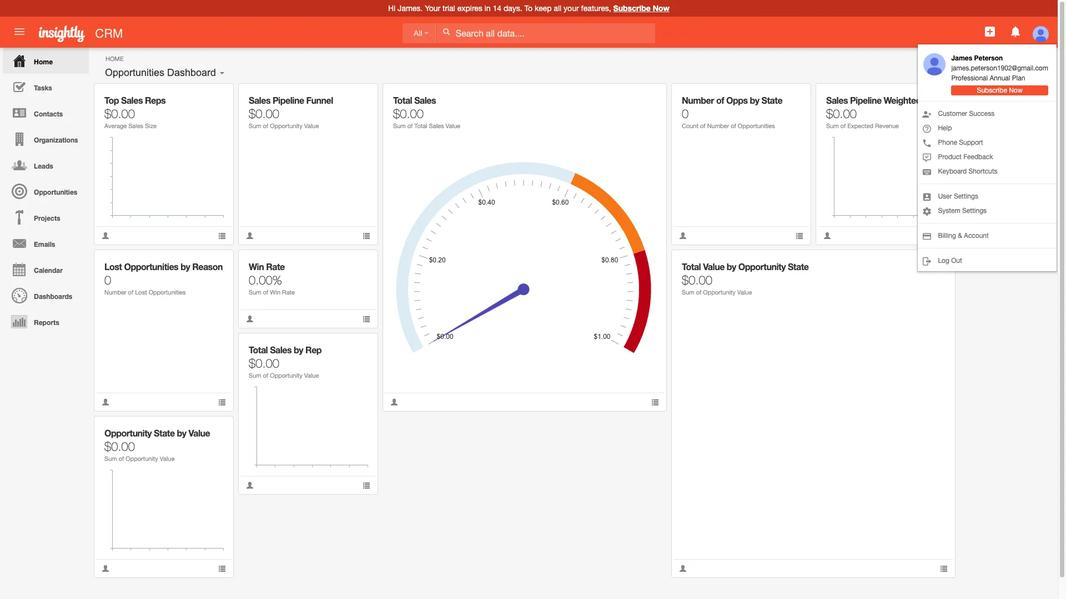 Task type: describe. For each thing, give the bounding box(es) containing it.
sales pipeline weighted link
[[827, 95, 921, 106]]

by for opportunity state by value
[[177, 428, 186, 439]]

1 vertical spatial number
[[707, 123, 729, 129]]

reason
[[192, 262, 223, 272]]

opportunities inside number of opps by state 0 count of number of opportunities
[[738, 123, 775, 129]]

all
[[414, 29, 422, 38]]

total sales $0.00 sum of total sales value
[[393, 95, 460, 129]]

reports link
[[3, 309, 89, 335]]

tasks link
[[3, 74, 89, 100]]

phone support link
[[918, 136, 1057, 150]]

white image
[[443, 28, 450, 36]]

0 vertical spatial lost
[[104, 262, 122, 272]]

james.peterson1902@gmail.com
[[952, 65, 1049, 72]]

crm
[[95, 27, 123, 41]]

0 horizontal spatial now
[[653, 3, 670, 13]]

list image for value
[[218, 565, 226, 573]]

leads
[[34, 162, 53, 171]]

organizations
[[34, 136, 78, 144]]

user
[[938, 193, 952, 201]]

contacts
[[34, 110, 63, 118]]

pipeline for funnel
[[273, 95, 304, 106]]

keep
[[535, 4, 552, 13]]

number inside lost opportunities by reason 0 number of lost opportunities
[[104, 289, 126, 296]]

list image for $0.00
[[218, 232, 226, 240]]

0 vertical spatial wrench image
[[788, 92, 796, 99]]

projects
[[34, 214, 60, 223]]

reps
[[145, 95, 166, 106]]

success
[[970, 110, 995, 118]]

total sales by rep $0.00 sum of opportunity value
[[249, 345, 322, 379]]

size
[[145, 123, 157, 129]]

0 vertical spatial win
[[249, 262, 264, 272]]

james peterson james.peterson1902@gmail.com professional annual plan subscribe now
[[952, 54, 1049, 95]]

trial
[[443, 4, 455, 13]]

log
[[938, 257, 950, 265]]

account
[[964, 232, 989, 240]]

top sales reps link
[[104, 95, 166, 106]]

settings for user settings
[[954, 193, 979, 201]]

system settings link
[[918, 204, 1057, 219]]

by for total value by opportunity state
[[727, 262, 736, 272]]

james.
[[398, 4, 423, 13]]

in
[[485, 4, 491, 13]]

tasks
[[34, 84, 52, 92]]

sales pipeline funnel link
[[249, 95, 333, 106]]

now inside james peterson james.peterson1902@gmail.com professional annual plan subscribe now
[[1009, 87, 1023, 95]]

projects link
[[3, 204, 89, 231]]

organizations link
[[3, 126, 89, 152]]

help link
[[918, 121, 1057, 136]]

sales inside sales pipeline weighted $0.00 sum of expected revenue
[[827, 95, 848, 106]]

opportunity state by value $0.00 sum of opportunity value
[[104, 428, 210, 463]]

user image for opportunity state by value
[[102, 565, 109, 573]]

list image for $0.00
[[940, 232, 948, 240]]

help
[[938, 125, 952, 132]]

0 inside lost opportunities by reason 0 number of lost opportunities
[[104, 273, 111, 288]]

of right count
[[700, 123, 706, 129]]

value inside 'total sales by rep $0.00 sum of opportunity value'
[[304, 373, 319, 379]]

of inside total value by opportunity state $0.00 sum of opportunity value
[[696, 289, 702, 296]]

of inside win rate 0.00% sum of win rate
[[263, 289, 268, 296]]

out
[[952, 257, 962, 265]]

0 vertical spatial subscribe now link
[[614, 3, 670, 13]]

sum inside win rate 0.00% sum of win rate
[[249, 289, 261, 296]]

top
[[104, 95, 119, 106]]

peterson
[[975, 54, 1003, 62]]

leads link
[[3, 152, 89, 178]]

1 vertical spatial subscribe now link
[[952, 86, 1049, 96]]

total value by opportunity state $0.00 sum of opportunity value
[[682, 262, 809, 296]]

list image for rep
[[363, 482, 370, 490]]

opportunity state by value link
[[104, 428, 210, 439]]

feedback
[[964, 154, 993, 161]]

user image for total
[[390, 399, 398, 407]]

user settings
[[938, 193, 979, 201]]

state for 0
[[762, 95, 783, 106]]

keyboard shortcuts
[[938, 168, 998, 176]]

opportunities inside navigation
[[34, 188, 77, 197]]

of down 'number of opps by state' link
[[731, 123, 736, 129]]

list image for sum
[[652, 399, 659, 407]]

dashboard
[[167, 67, 216, 78]]

1 horizontal spatial home
[[106, 56, 124, 62]]

product feedback link
[[918, 150, 1057, 165]]

sales pipeline funnel $0.00 sum of opportunity value
[[249, 95, 333, 129]]

opportunity inside 'total sales by rep $0.00 sum of opportunity value'
[[270, 373, 303, 379]]

0.00%
[[249, 273, 282, 288]]

state inside opportunity state by value $0.00 sum of opportunity value
[[154, 428, 175, 439]]

by for total sales by rep
[[294, 345, 303, 355]]

phone support
[[938, 139, 983, 147]]

keyboard
[[938, 168, 967, 176]]

notifications image
[[1009, 25, 1022, 38]]

opportunities dashboard button
[[101, 64, 220, 81]]

customer success link
[[918, 107, 1057, 121]]

opportunities link
[[3, 178, 89, 204]]

opps
[[727, 95, 748, 106]]

pipeline for weighted
[[850, 95, 882, 106]]

all link
[[403, 23, 436, 43]]

professional
[[952, 75, 988, 82]]

sum inside opportunity state by value $0.00 sum of opportunity value
[[104, 456, 117, 463]]

$0.00 inside top sales reps $0.00 average sales size
[[104, 107, 135, 121]]

your
[[425, 4, 441, 13]]

by inside number of opps by state 0 count of number of opportunities
[[750, 95, 760, 106]]

value inside sales pipeline funnel $0.00 sum of opportunity value
[[304, 123, 319, 129]]

total sales link
[[393, 95, 436, 106]]

sales inside 'total sales by rep $0.00 sum of opportunity value'
[[270, 345, 292, 355]]

of inside sales pipeline weighted $0.00 sum of expected revenue
[[841, 123, 846, 129]]

user image for sales
[[102, 232, 109, 240]]

sales inside sales pipeline funnel $0.00 sum of opportunity value
[[249, 95, 270, 106]]

count
[[682, 123, 699, 129]]

&
[[958, 232, 962, 240]]

plan
[[1012, 75, 1026, 82]]

user image for total sales by rep
[[246, 482, 254, 490]]

emails
[[34, 241, 55, 249]]

product
[[938, 154, 962, 161]]

subscribe inside james peterson james.peterson1902@gmail.com professional annual plan subscribe now
[[977, 87, 1007, 95]]

1 horizontal spatial win
[[270, 289, 281, 296]]



Task type: locate. For each thing, give the bounding box(es) containing it.
win down 0.00%
[[270, 289, 281, 296]]

opportunity
[[270, 123, 303, 129], [739, 262, 786, 272], [703, 289, 736, 296], [270, 373, 303, 379], [104, 428, 152, 439], [126, 456, 158, 463]]

0 horizontal spatial home
[[34, 58, 53, 66]]

number of opps by state link
[[682, 95, 783, 106]]

by inside lost opportunities by reason 0 number of lost opportunities
[[181, 262, 190, 272]]

rate up 0.00%
[[266, 262, 285, 272]]

features,
[[581, 4, 611, 13]]

of down lost opportunities by reason link
[[128, 289, 133, 296]]

subscribe down annual
[[977, 87, 1007, 95]]

user image for 0
[[679, 232, 687, 240]]

1 vertical spatial subscribe
[[977, 87, 1007, 95]]

by inside total value by opportunity state $0.00 sum of opportunity value
[[727, 262, 736, 272]]

pipeline inside sales pipeline weighted $0.00 sum of expected revenue
[[850, 95, 882, 106]]

opportunities dashboard
[[105, 67, 216, 78]]

calendar
[[34, 267, 63, 275]]

subscribe now link
[[614, 3, 670, 13], [952, 86, 1049, 96]]

$0.00 up average
[[104, 107, 135, 121]]

navigation containing home
[[0, 48, 89, 335]]

total value by opportunity state link
[[682, 262, 809, 272]]

of down opportunity state by value 'link'
[[119, 456, 124, 463]]

$0.00 down sales pipeline funnel link
[[249, 107, 279, 121]]

1 vertical spatial settings
[[963, 207, 987, 215]]

$0.00 inside sales pipeline weighted $0.00 sum of expected revenue
[[827, 107, 857, 121]]

system settings
[[938, 207, 987, 215]]

emails link
[[3, 231, 89, 257]]

actions button
[[980, 59, 1025, 76]]

0 horizontal spatial state
[[154, 428, 175, 439]]

reports
[[34, 319, 59, 327]]

pipeline left funnel in the top of the page
[[273, 95, 304, 106]]

log out
[[938, 257, 962, 265]]

customer success
[[938, 110, 995, 118]]

0 vertical spatial now
[[653, 3, 670, 13]]

subscribe now link right features,
[[614, 3, 670, 13]]

revenue
[[875, 123, 899, 129]]

of down sales pipeline funnel link
[[263, 123, 268, 129]]

total for $0.00
[[682, 262, 701, 272]]

0 horizontal spatial win
[[249, 262, 264, 272]]

weighted
[[884, 95, 921, 106]]

james
[[952, 54, 973, 62]]

0 horizontal spatial subscribe
[[614, 3, 651, 13]]

2 vertical spatial number
[[104, 289, 126, 296]]

settings up 'system settings'
[[954, 193, 979, 201]]

$0.00 inside total value by opportunity state $0.00 sum of opportunity value
[[682, 273, 713, 288]]

1 vertical spatial state
[[788, 262, 809, 272]]

2 pipeline from the left
[[850, 95, 882, 106]]

dashboards link
[[3, 283, 89, 309]]

subscribe right features,
[[614, 3, 651, 13]]

number up count
[[682, 95, 714, 106]]

value inside 'total sales $0.00 sum of total sales value'
[[446, 123, 460, 129]]

sum inside 'total sales by rep $0.00 sum of opportunity value'
[[249, 373, 261, 379]]

home up "tasks" "link"
[[34, 58, 53, 66]]

1 horizontal spatial subscribe now link
[[952, 86, 1049, 96]]

of inside 'total sales $0.00 sum of total sales value'
[[408, 123, 413, 129]]

number of opps by state 0 count of number of opportunities
[[682, 95, 783, 129]]

of inside lost opportunities by reason 0 number of lost opportunities
[[128, 289, 133, 296]]

value
[[304, 123, 319, 129], [446, 123, 460, 129], [703, 262, 725, 272], [738, 289, 752, 296], [304, 373, 319, 379], [189, 428, 210, 439], [160, 456, 175, 463]]

list image
[[796, 232, 804, 240], [940, 232, 948, 240], [363, 315, 370, 323], [218, 399, 226, 407], [652, 399, 659, 407]]

lost
[[104, 262, 122, 272], [135, 289, 147, 296]]

average
[[104, 123, 127, 129]]

win rate 0.00% sum of win rate
[[249, 262, 295, 296]]

$0.00 inside sales pipeline funnel $0.00 sum of opportunity value
[[249, 107, 279, 121]]

0 vertical spatial number
[[682, 95, 714, 106]]

of inside opportunity state by value $0.00 sum of opportunity value
[[119, 456, 124, 463]]

sales pipeline weighted $0.00 sum of expected revenue
[[827, 95, 921, 129]]

sum inside sales pipeline funnel $0.00 sum of opportunity value
[[249, 123, 261, 129]]

subscribe now link down annual
[[952, 86, 1049, 96]]

$0.00 inside 'total sales $0.00 sum of total sales value'
[[393, 107, 424, 121]]

subscribe
[[614, 3, 651, 13], [977, 87, 1007, 95]]

sum
[[249, 123, 261, 129], [393, 123, 406, 129], [827, 123, 839, 129], [249, 289, 261, 296], [682, 289, 695, 296], [249, 373, 261, 379], [104, 456, 117, 463]]

by for lost opportunities by reason
[[181, 262, 190, 272]]

to
[[525, 4, 533, 13]]

dashboards
[[34, 293, 72, 301]]

list image for reason
[[218, 399, 226, 407]]

state inside number of opps by state 0 count of number of opportunities
[[762, 95, 783, 106]]

$0.00 inside 'total sales by rep $0.00 sum of opportunity value'
[[249, 357, 279, 371]]

hi james. your trial expires in 14 days. to keep all your features, subscribe now
[[388, 3, 670, 13]]

contacts link
[[3, 100, 89, 126]]

wrench image
[[210, 92, 218, 99], [355, 92, 363, 99], [644, 92, 651, 99], [210, 258, 218, 266], [355, 342, 363, 349], [210, 425, 218, 433]]

user image for of
[[824, 232, 832, 240]]

actions
[[987, 64, 1013, 72]]

1 pipeline from the left
[[273, 95, 304, 106]]

number right count
[[707, 123, 729, 129]]

of down total value by opportunity state link
[[696, 289, 702, 296]]

of down total sales 'link'
[[408, 123, 413, 129]]

1 vertical spatial now
[[1009, 87, 1023, 95]]

1 horizontal spatial subscribe
[[977, 87, 1007, 95]]

user image
[[102, 232, 109, 240], [679, 232, 687, 240], [824, 232, 832, 240], [390, 399, 398, 407], [679, 565, 687, 573]]

win
[[249, 262, 264, 272], [270, 289, 281, 296]]

$0.00 down total sales by rep link
[[249, 357, 279, 371]]

total for total
[[393, 95, 412, 106]]

opportunities inside button
[[105, 67, 164, 78]]

1 vertical spatial win
[[270, 289, 281, 296]]

rep
[[306, 345, 322, 355]]

home inside navigation
[[34, 58, 53, 66]]

1 horizontal spatial lost
[[135, 289, 147, 296]]

home
[[106, 56, 124, 62], [34, 58, 53, 66]]

1 horizontal spatial state
[[762, 95, 783, 106]]

$0.00 up expected on the top right of page
[[827, 107, 857, 121]]

user image for lost opportunities by reason
[[102, 399, 109, 407]]

funnel
[[306, 95, 333, 106]]

user settings link
[[918, 190, 1057, 204]]

total for sum
[[249, 345, 268, 355]]

pipeline up expected on the top right of page
[[850, 95, 882, 106]]

user image
[[246, 232, 254, 240], [246, 315, 254, 323], [102, 399, 109, 407], [246, 482, 254, 490], [102, 565, 109, 573]]

top sales reps $0.00 average sales size
[[104, 95, 166, 129]]

0 horizontal spatial subscribe now link
[[614, 3, 670, 13]]

0 horizontal spatial lost
[[104, 262, 122, 272]]

win up 0.00%
[[249, 262, 264, 272]]

$0.00 down total value by opportunity state link
[[682, 273, 713, 288]]

home down crm
[[106, 56, 124, 62]]

number down lost opportunities by reason link
[[104, 289, 126, 296]]

rate down win rate link
[[282, 289, 295, 296]]

by inside opportunity state by value $0.00 sum of opportunity value
[[177, 428, 186, 439]]

pipeline
[[273, 95, 304, 106], [850, 95, 882, 106]]

navigation
[[0, 48, 89, 335]]

total inside 'total sales by rep $0.00 sum of opportunity value'
[[249, 345, 268, 355]]

expires
[[458, 4, 483, 13]]

1 horizontal spatial 0
[[682, 107, 689, 121]]

phone
[[938, 139, 958, 147]]

14
[[493, 4, 502, 13]]

log out link
[[918, 254, 1057, 268]]

0 vertical spatial subscribe
[[614, 3, 651, 13]]

of left opps
[[717, 95, 724, 106]]

billing & account
[[938, 232, 989, 240]]

state for $0.00
[[788, 262, 809, 272]]

0 vertical spatial rate
[[266, 262, 285, 272]]

billing & account link
[[918, 229, 1057, 244]]

1 vertical spatial 0
[[104, 273, 111, 288]]

wrench image
[[788, 92, 796, 99], [355, 258, 363, 266]]

0 vertical spatial settings
[[954, 193, 979, 201]]

2 vertical spatial state
[[154, 428, 175, 439]]

list image
[[218, 232, 226, 240], [363, 232, 370, 240], [363, 482, 370, 490], [218, 565, 226, 573], [940, 565, 948, 573]]

0 inside number of opps by state 0 count of number of opportunities
[[682, 107, 689, 121]]

0 vertical spatial state
[[762, 95, 783, 106]]

1 horizontal spatial pipeline
[[850, 95, 882, 106]]

$0.00 down opportunity state by value 'link'
[[104, 440, 135, 454]]

settings down user settings link
[[963, 207, 987, 215]]

total inside total value by opportunity state $0.00 sum of opportunity value
[[682, 262, 701, 272]]

state
[[762, 95, 783, 106], [788, 262, 809, 272], [154, 428, 175, 439]]

1 horizontal spatial wrench image
[[788, 92, 796, 99]]

hi
[[388, 4, 396, 13]]

your
[[564, 4, 579, 13]]

sum inside sales pipeline weighted $0.00 sum of expected revenue
[[827, 123, 839, 129]]

total sales by rep link
[[249, 345, 322, 355]]

0 horizontal spatial wrench image
[[355, 258, 363, 266]]

pipeline inside sales pipeline funnel $0.00 sum of opportunity value
[[273, 95, 304, 106]]

win rate link
[[249, 262, 285, 272]]

of
[[717, 95, 724, 106], [263, 123, 268, 129], [408, 123, 413, 129], [700, 123, 706, 129], [731, 123, 736, 129], [841, 123, 846, 129], [128, 289, 133, 296], [263, 289, 268, 296], [696, 289, 702, 296], [263, 373, 268, 379], [119, 456, 124, 463]]

0 horizontal spatial 0
[[104, 273, 111, 288]]

1 vertical spatial wrench image
[[355, 258, 363, 266]]

1 vertical spatial rate
[[282, 289, 295, 296]]

sales
[[121, 95, 143, 106], [249, 95, 270, 106], [414, 95, 436, 106], [827, 95, 848, 106], [128, 123, 143, 129], [429, 123, 444, 129], [270, 345, 292, 355]]

settings for system settings
[[963, 207, 987, 215]]

$0.00 down total sales 'link'
[[393, 107, 424, 121]]

state inside total value by opportunity state $0.00 sum of opportunity value
[[788, 262, 809, 272]]

keyboard shortcuts link
[[918, 165, 1057, 179]]

of down total sales by rep link
[[263, 373, 268, 379]]

rate
[[266, 262, 285, 272], [282, 289, 295, 296]]

sum inside total value by opportunity state $0.00 sum of opportunity value
[[682, 289, 695, 296]]

sum inside 'total sales $0.00 sum of total sales value'
[[393, 123, 406, 129]]

$0.00 inside opportunity state by value $0.00 sum of opportunity value
[[104, 440, 135, 454]]

calendar link
[[3, 257, 89, 283]]

Search all data.... text field
[[436, 23, 655, 43]]

billing
[[938, 232, 956, 240]]

lost opportunities by reason link
[[104, 262, 223, 272]]

0 horizontal spatial pipeline
[[273, 95, 304, 106]]

1 vertical spatial lost
[[135, 289, 147, 296]]

list image for by
[[796, 232, 804, 240]]

lost opportunities by reason 0 number of lost opportunities
[[104, 262, 223, 296]]

product feedback
[[938, 154, 993, 161]]

by
[[750, 95, 760, 106], [181, 262, 190, 272], [727, 262, 736, 272], [294, 345, 303, 355], [177, 428, 186, 439]]

of inside sales pipeline funnel $0.00 sum of opportunity value
[[263, 123, 268, 129]]

days.
[[504, 4, 523, 13]]

of down 0.00%
[[263, 289, 268, 296]]

of left expected on the top right of page
[[841, 123, 846, 129]]

of inside 'total sales by rep $0.00 sum of opportunity value'
[[263, 373, 268, 379]]

0 vertical spatial 0
[[682, 107, 689, 121]]

expected
[[848, 123, 874, 129]]

now
[[653, 3, 670, 13], [1009, 87, 1023, 95]]

annual
[[990, 75, 1011, 82]]

by inside 'total sales by rep $0.00 sum of opportunity value'
[[294, 345, 303, 355]]

home link
[[3, 48, 89, 74]]

support
[[959, 139, 983, 147]]

opportunity inside sales pipeline funnel $0.00 sum of opportunity value
[[270, 123, 303, 129]]

2 horizontal spatial state
[[788, 262, 809, 272]]

1 horizontal spatial now
[[1009, 87, 1023, 95]]



Task type: vqa. For each thing, say whether or not it's contained in the screenshot.
name
no



